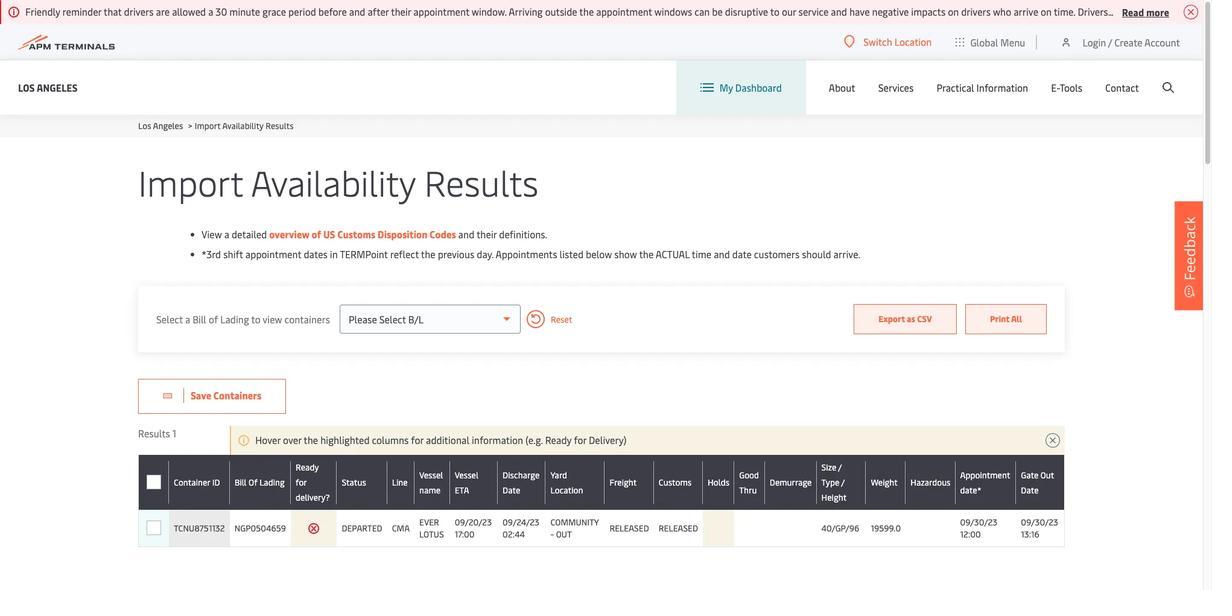 Task type: vqa. For each thing, say whether or not it's contained in the screenshot.
topmost Notifications
no



Task type: locate. For each thing, give the bounding box(es) containing it.
2 horizontal spatial their
[[1193, 5, 1213, 18]]

tcnu8751132
[[174, 523, 225, 534]]

switch location
[[864, 35, 932, 48]]

tools
[[1060, 81, 1083, 94]]

vessel
[[419, 469, 443, 481], [455, 469, 479, 481]]

practical information
[[937, 81, 1029, 94]]

1 vertical spatial to
[[251, 312, 261, 326]]

appointment date*
[[961, 469, 1011, 496]]

/ right login
[[1109, 35, 1113, 49]]

vessel for eta
[[455, 469, 479, 481]]

results 1
[[138, 427, 176, 440]]

that right the drivers
[[1111, 5, 1129, 18]]

1 vertical spatial los angeles link
[[138, 120, 183, 132]]

1 vertical spatial /
[[839, 462, 842, 473]]

0 horizontal spatial ready
[[296, 462, 319, 473]]

print all
[[990, 313, 1022, 325]]

0 vertical spatial to
[[771, 5, 780, 18]]

vessel up name
[[419, 469, 443, 481]]

0 horizontal spatial location
[[551, 484, 583, 496]]

0 horizontal spatial of
[[209, 312, 218, 326]]

0 vertical spatial a
[[208, 5, 213, 18]]

09/30/23 13:16
[[1021, 517, 1059, 540]]

lading left view
[[220, 312, 249, 326]]

size / type / height
[[822, 462, 847, 503]]

/ for size
[[839, 462, 842, 473]]

global menu button
[[944, 24, 1038, 60]]

that
[[104, 5, 122, 18], [1111, 5, 1129, 18]]

bill right select
[[193, 312, 206, 326]]

/ right type
[[842, 477, 845, 488]]

my dashboard button
[[701, 60, 782, 115]]

print
[[990, 313, 1010, 325]]

1 horizontal spatial for
[[411, 433, 424, 447]]

lading right of
[[260, 477, 285, 488]]

to left our
[[771, 5, 780, 18]]

ready
[[545, 433, 572, 447], [296, 462, 319, 473]]

0 horizontal spatial that
[[104, 5, 122, 18]]

1 horizontal spatial date
[[1021, 484, 1039, 496]]

are
[[156, 5, 170, 18]]

about
[[829, 81, 856, 94]]

freight
[[610, 477, 637, 488]]

0 vertical spatial location
[[895, 35, 932, 48]]

listed
[[560, 247, 584, 261]]

1 vertical spatial a
[[224, 228, 229, 241]]

0 horizontal spatial vessel
[[419, 469, 443, 481]]

0 horizontal spatial lading
[[220, 312, 249, 326]]

appointment left windows
[[596, 5, 652, 18]]

arrive up the login / create account
[[1131, 5, 1156, 18]]

2 09/30/23 from the left
[[1021, 517, 1059, 528]]

ready right (e.g.
[[545, 433, 572, 447]]

0 vertical spatial /
[[1109, 35, 1113, 49]]

ready up delivery?
[[296, 462, 319, 473]]

1 vertical spatial ready
[[296, 462, 319, 473]]

los angeles link
[[18, 80, 78, 95], [138, 120, 183, 132]]

0 horizontal spatial 09/30/23
[[961, 517, 998, 528]]

and left have
[[831, 5, 847, 18]]

1
[[173, 427, 176, 440]]

overview of us customs disposition codes link
[[269, 228, 456, 241]]

None checkbox
[[146, 475, 161, 490], [147, 521, 161, 535], [147, 521, 161, 536], [146, 475, 161, 490], [147, 521, 161, 535], [147, 521, 161, 536]]

1 on from the left
[[948, 5, 959, 18]]

0 horizontal spatial on
[[948, 5, 959, 18]]

0 horizontal spatial date
[[503, 484, 520, 496]]

on left time.
[[1041, 5, 1052, 18]]

bill left of
[[235, 477, 247, 488]]

1 horizontal spatial a
[[208, 5, 213, 18]]

appointments
[[496, 247, 557, 261]]

02:44
[[503, 529, 525, 540]]

outside right 'arriving'
[[545, 5, 577, 18]]

0 horizontal spatial to
[[251, 312, 261, 326]]

1 horizontal spatial customs
[[659, 477, 692, 488]]

0 vertical spatial bill
[[193, 312, 206, 326]]

arrive right the 'who'
[[1014, 5, 1039, 18]]

None checkbox
[[147, 475, 161, 490]]

2 date from the left
[[1021, 484, 1039, 496]]

angeles inside los angeles link
[[37, 81, 78, 94]]

codes
[[430, 228, 456, 241]]

0 horizontal spatial results
[[138, 427, 170, 440]]

their up day. on the left top of the page
[[477, 228, 497, 241]]

0 vertical spatial lading
[[220, 312, 249, 326]]

overview
[[269, 228, 310, 241]]

of right select
[[209, 312, 218, 326]]

1 horizontal spatial that
[[1111, 5, 1129, 18]]

1 vertical spatial bill
[[235, 477, 247, 488]]

availability up us on the top of page
[[251, 158, 416, 206]]

ever lotus
[[419, 517, 444, 540]]

on
[[948, 5, 959, 18], [1041, 5, 1052, 18]]

show
[[615, 247, 637, 261]]

date down the gate
[[1021, 484, 1039, 496]]

appointment left 'window.'
[[414, 5, 470, 18]]

1 horizontal spatial lading
[[260, 477, 285, 488]]

1 vessel from the left
[[419, 469, 443, 481]]

2 outside from the left
[[1158, 5, 1190, 18]]

0 horizontal spatial los
[[18, 81, 35, 94]]

drivers left are
[[124, 5, 154, 18]]

minute
[[230, 5, 260, 18]]

1 vertical spatial lading
[[260, 477, 285, 488]]

/ right size
[[839, 462, 842, 473]]

appointment
[[961, 469, 1011, 481]]

read more
[[1122, 5, 1170, 18]]

departed
[[342, 523, 382, 534]]

vessel up eta at bottom left
[[455, 469, 479, 481]]

/
[[1109, 35, 1113, 49], [839, 462, 842, 473], [842, 477, 845, 488]]

their right after at top
[[391, 5, 411, 18]]

community - out
[[551, 517, 599, 540]]

1 vertical spatial results
[[424, 158, 539, 206]]

0 horizontal spatial released
[[610, 523, 649, 534]]

gate out date
[[1021, 469, 1055, 496]]

ready for delivery?
[[296, 462, 330, 503]]

import availability results
[[138, 158, 539, 206]]

0 horizontal spatial a
[[185, 312, 190, 326]]

1 outside from the left
[[545, 5, 577, 18]]

0 horizontal spatial los angeles link
[[18, 80, 78, 95]]

09/30/23 up 13:16
[[1021, 517, 1059, 528]]

customs up termpoint
[[337, 228, 376, 241]]

outside up account
[[1158, 5, 1190, 18]]

0 vertical spatial angeles
[[37, 81, 78, 94]]

weight
[[871, 477, 898, 488]]

1 horizontal spatial drivers
[[962, 5, 991, 18]]

ever
[[419, 517, 439, 528]]

1 vertical spatial availability
[[251, 158, 416, 206]]

and left date
[[714, 247, 730, 261]]

availability right > on the top left of the page
[[222, 120, 264, 132]]

containers
[[214, 389, 262, 402]]

1 horizontal spatial angeles
[[153, 120, 183, 132]]

customs left holds
[[659, 477, 692, 488]]

drivers
[[124, 5, 154, 18], [962, 5, 991, 18]]

2 vertical spatial results
[[138, 427, 170, 440]]

vessel name
[[419, 469, 443, 496]]

grace
[[263, 5, 286, 18]]

2 on from the left
[[1041, 5, 1052, 18]]

1 horizontal spatial released
[[659, 523, 698, 534]]

0 horizontal spatial arrive
[[1014, 5, 1039, 18]]

export as csv
[[879, 313, 932, 325]]

day.
[[477, 247, 494, 261]]

0 horizontal spatial bill
[[193, 312, 206, 326]]

their right more
[[1193, 5, 1213, 18]]

12:00
[[961, 529, 981, 540]]

select
[[156, 312, 183, 326]]

1 horizontal spatial los
[[138, 120, 151, 132]]

customs
[[337, 228, 376, 241], [659, 477, 692, 488]]

of left us on the top of page
[[312, 228, 321, 241]]

delivery)
[[589, 433, 627, 447]]

time.
[[1054, 5, 1076, 18]]

location down impacts at the right top
[[895, 35, 932, 48]]

0 vertical spatial of
[[312, 228, 321, 241]]

date inside gate out date
[[1021, 484, 1039, 496]]

location down yard
[[551, 484, 583, 496]]

0 horizontal spatial angeles
[[37, 81, 78, 94]]

1 horizontal spatial los angeles link
[[138, 120, 183, 132]]

drivers left the 'who'
[[962, 5, 991, 18]]

container
[[174, 477, 210, 488]]

0 vertical spatial los
[[18, 81, 35, 94]]

to left view
[[251, 312, 261, 326]]

below
[[586, 247, 612, 261]]

1 horizontal spatial arrive
[[1131, 5, 1156, 18]]

view
[[202, 228, 222, 241]]

date inside discharge date
[[503, 484, 520, 496]]

1 date from the left
[[503, 484, 520, 496]]

import right > on the top left of the page
[[195, 120, 221, 132]]

a left '30'
[[208, 5, 213, 18]]

out
[[556, 529, 572, 540]]

services
[[879, 81, 914, 94]]

los
[[18, 81, 35, 94], [138, 120, 151, 132]]

that right reminder
[[104, 5, 122, 18]]

0 vertical spatial ready
[[545, 433, 572, 447]]

on right impacts at the right top
[[948, 5, 959, 18]]

1 horizontal spatial to
[[771, 5, 780, 18]]

2 vessel from the left
[[455, 469, 479, 481]]

for inside ready for delivery?
[[296, 477, 307, 488]]

2 vertical spatial a
[[185, 312, 190, 326]]

e-
[[1052, 81, 1060, 94]]

availability
[[222, 120, 264, 132], [251, 158, 416, 206]]

1 horizontal spatial on
[[1041, 5, 1052, 18]]

a right select
[[185, 312, 190, 326]]

1 vertical spatial los
[[138, 120, 151, 132]]

date
[[503, 484, 520, 496], [1021, 484, 1039, 496]]

09/30/23
[[961, 517, 998, 528], [1021, 517, 1059, 528]]

1 horizontal spatial of
[[312, 228, 321, 241]]

09/30/23 up '12:00' in the right of the page
[[961, 517, 998, 528]]

angeles for los angeles
[[37, 81, 78, 94]]

1 vertical spatial customs
[[659, 477, 692, 488]]

a
[[208, 5, 213, 18], [224, 228, 229, 241], [185, 312, 190, 326]]

*3rd shift appointment dates in termpoint reflect the previous day. appointments listed below show the actual time and date customers should arrive.
[[202, 247, 861, 261]]

of
[[312, 228, 321, 241], [209, 312, 218, 326]]

be
[[712, 5, 723, 18]]

date down discharge
[[503, 484, 520, 496]]

1 horizontal spatial bill
[[235, 477, 247, 488]]

discharge date
[[503, 469, 540, 496]]

2 horizontal spatial a
[[224, 228, 229, 241]]

0 horizontal spatial for
[[296, 477, 307, 488]]

import down > on the top left of the page
[[138, 158, 243, 206]]

1 horizontal spatial 09/30/23
[[1021, 517, 1059, 528]]

as
[[907, 313, 916, 325]]

for right columns
[[411, 433, 424, 447]]

1 vertical spatial location
[[551, 484, 583, 496]]

2 released from the left
[[659, 523, 698, 534]]

appointment
[[414, 5, 470, 18], [596, 5, 652, 18], [246, 247, 302, 261]]

1 09/30/23 from the left
[[961, 517, 998, 528]]

appointment down overview
[[246, 247, 302, 261]]

0 horizontal spatial drivers
[[124, 5, 154, 18]]

09/30/23 for 13:16
[[1021, 517, 1059, 528]]

1 horizontal spatial location
[[895, 35, 932, 48]]

1 horizontal spatial vessel
[[455, 469, 479, 481]]

for left delivery)
[[574, 433, 587, 447]]

0 horizontal spatial outside
[[545, 5, 577, 18]]

information
[[977, 81, 1029, 94]]

1 horizontal spatial results
[[266, 120, 294, 132]]

1 vertical spatial angeles
[[153, 120, 183, 132]]

a right view
[[224, 228, 229, 241]]

for up delivery?
[[296, 477, 307, 488]]

1 horizontal spatial their
[[477, 228, 497, 241]]

outside
[[545, 5, 577, 18], [1158, 5, 1190, 18]]

location for switch
[[895, 35, 932, 48]]

practical information button
[[937, 60, 1029, 115]]

0 vertical spatial customs
[[337, 228, 376, 241]]

1 horizontal spatial outside
[[1158, 5, 1190, 18]]

2 vertical spatial /
[[842, 477, 845, 488]]

create
[[1115, 35, 1143, 49]]



Task type: describe. For each thing, give the bounding box(es) containing it.
ready inside ready for delivery?
[[296, 462, 319, 473]]

feedback
[[1180, 217, 1200, 281]]

type
[[822, 477, 840, 488]]

1 horizontal spatial ready
[[545, 433, 572, 447]]

reminder
[[63, 5, 102, 18]]

login
[[1083, 35, 1107, 49]]

not ready image
[[308, 523, 320, 535]]

can
[[695, 5, 710, 18]]

more
[[1147, 5, 1170, 18]]

name
[[419, 484, 441, 496]]

columns
[[372, 433, 409, 447]]

dates
[[304, 247, 328, 261]]

switch location button
[[845, 35, 932, 48]]

detailed
[[232, 228, 267, 241]]

0 vertical spatial los angeles link
[[18, 80, 78, 95]]

holds
[[708, 477, 730, 488]]

2 arrive from the left
[[1131, 5, 1156, 18]]

1 arrive from the left
[[1014, 5, 1039, 18]]

1 horizontal spatial appointment
[[414, 5, 470, 18]]

lotus
[[419, 529, 444, 540]]

should
[[802, 247, 832, 261]]

delivery?
[[296, 492, 330, 503]]

friendly reminder that drivers are allowed a 30 minute grace period before and after their appointment window. arriving outside the appointment windows can be disruptive to our service and have negative impacts on drivers who arrive on time. drivers that arrive outside their
[[25, 5, 1213, 18]]

17:00
[[455, 529, 475, 540]]

demurrage
[[770, 477, 812, 488]]

ngp0504659
[[235, 523, 286, 534]]

customers
[[754, 247, 800, 261]]

our
[[782, 5, 797, 18]]

after
[[368, 5, 389, 18]]

definitions.
[[499, 228, 548, 241]]

*3rd
[[202, 247, 221, 261]]

los for los angeles
[[18, 81, 35, 94]]

save containers
[[191, 389, 262, 402]]

global menu
[[971, 35, 1026, 49]]

login / create account
[[1083, 35, 1181, 49]]

service
[[799, 5, 829, 18]]

about button
[[829, 60, 856, 115]]

and up the previous
[[458, 228, 475, 241]]

save containers button
[[138, 379, 286, 414]]

09/24/23
[[503, 517, 540, 528]]

close alert image
[[1184, 5, 1199, 19]]

2 horizontal spatial appointment
[[596, 5, 652, 18]]

hover
[[255, 433, 281, 447]]

1 that from the left
[[104, 5, 122, 18]]

login / create account link
[[1061, 24, 1181, 60]]

in
[[330, 247, 338, 261]]

1 vertical spatial of
[[209, 312, 218, 326]]

actual
[[656, 247, 690, 261]]

13:16
[[1021, 529, 1040, 540]]

los angeles > import availability results
[[138, 120, 294, 132]]

my
[[720, 81, 733, 94]]

date
[[733, 247, 752, 261]]

09/30/23 for 12:00
[[961, 517, 998, 528]]

shift
[[223, 247, 243, 261]]

09/20/23 17:00
[[455, 517, 492, 540]]

vessel for name
[[419, 469, 443, 481]]

window.
[[472, 5, 507, 18]]

location for yard
[[551, 484, 583, 496]]

arrive.
[[834, 247, 861, 261]]

2 horizontal spatial results
[[424, 158, 539, 206]]

id
[[212, 477, 220, 488]]

yard location
[[551, 469, 583, 496]]

windows
[[655, 5, 693, 18]]

angeles for los angeles > import availability results
[[153, 120, 183, 132]]

1 released from the left
[[610, 523, 649, 534]]

0 horizontal spatial their
[[391, 5, 411, 18]]

hazardous
[[911, 477, 951, 488]]

csv
[[917, 313, 932, 325]]

us
[[323, 228, 335, 241]]

1 drivers from the left
[[124, 5, 154, 18]]

all
[[1012, 313, 1022, 325]]

select a bill of lading to view containers
[[156, 312, 330, 326]]

before
[[319, 5, 347, 18]]

los for los angeles > import availability results
[[138, 120, 151, 132]]

highlighted
[[321, 433, 370, 447]]

account
[[1145, 35, 1181, 49]]

0 vertical spatial results
[[266, 120, 294, 132]]

of
[[249, 477, 258, 488]]

allowed
[[172, 5, 206, 18]]

yard
[[551, 469, 567, 481]]

0 vertical spatial import
[[195, 120, 221, 132]]

have
[[850, 5, 870, 18]]

disposition
[[378, 228, 428, 241]]

>
[[188, 120, 192, 132]]

containers
[[285, 312, 330, 326]]

19599.0
[[871, 523, 901, 534]]

over
[[283, 433, 302, 447]]

discharge
[[503, 469, 540, 481]]

e-tools button
[[1052, 60, 1083, 115]]

bill of lading
[[235, 477, 285, 488]]

0 horizontal spatial customs
[[337, 228, 376, 241]]

40/gp/96
[[822, 523, 860, 534]]

my dashboard
[[720, 81, 782, 94]]

2 horizontal spatial for
[[574, 433, 587, 447]]

and left after at top
[[349, 5, 365, 18]]

0 vertical spatial availability
[[222, 120, 264, 132]]

print all button
[[966, 304, 1047, 334]]

1 vertical spatial import
[[138, 158, 243, 206]]

additional
[[426, 433, 470, 447]]

dashboard
[[736, 81, 782, 94]]

2 drivers from the left
[[962, 5, 991, 18]]

/ for login
[[1109, 35, 1113, 49]]

reflect
[[390, 247, 419, 261]]

a for detailed
[[224, 228, 229, 241]]

read
[[1122, 5, 1145, 18]]

e-tools
[[1052, 81, 1083, 94]]

2 that from the left
[[1111, 5, 1129, 18]]

view a detailed overview of us customs disposition codes and their definitions.
[[202, 228, 548, 241]]

vessel eta
[[455, 469, 479, 496]]

reset button
[[521, 310, 572, 328]]

a for bill
[[185, 312, 190, 326]]

community
[[551, 517, 599, 528]]

09/30/23 12:00
[[961, 517, 998, 540]]

termpoint
[[340, 247, 388, 261]]

date*
[[961, 484, 982, 496]]

0 horizontal spatial appointment
[[246, 247, 302, 261]]

impacts
[[912, 5, 946, 18]]



